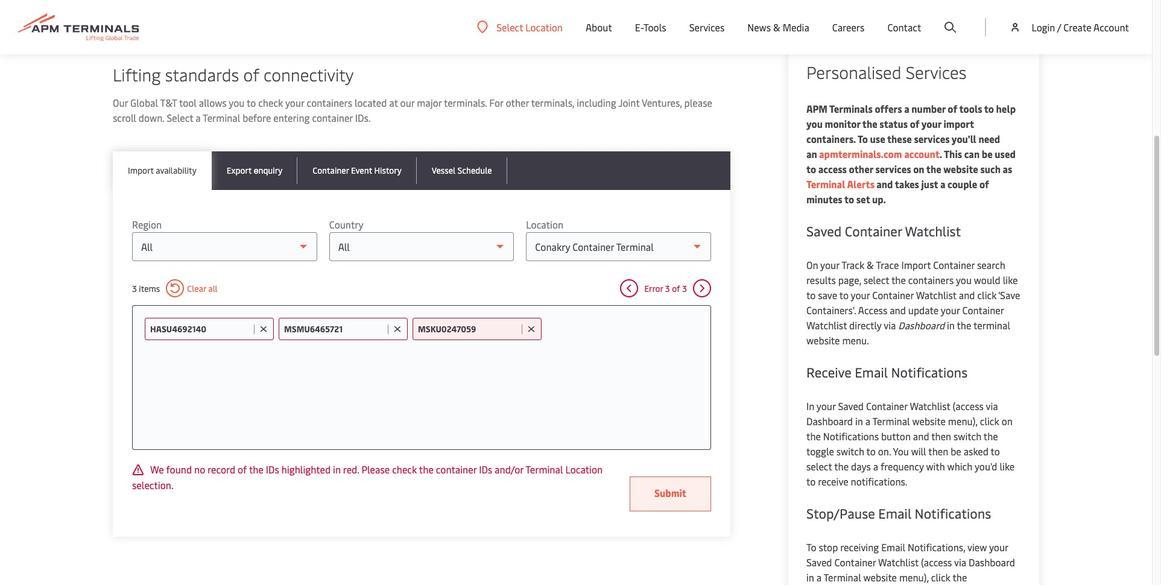 Task type: describe. For each thing, give the bounding box(es) containing it.
/
[[1058, 21, 1062, 34]]

on inside . this can be used to access other services on the website such as terminal alerts
[[914, 162, 925, 176]]

to left save
[[807, 288, 816, 302]]

0 horizontal spatial services
[[689, 21, 725, 34]]

1 3 from the left
[[132, 283, 137, 294]]

lifting
[[113, 63, 161, 86]]

selection.
[[132, 479, 174, 492]]

in inside "we found no record of the ids highlighted in red. please check the container ids and/or terminal location selection."
[[333, 463, 341, 476]]

services inside apm terminals offers a number of tools to help you monitor the status of your import containers. to use these services you'll need an
[[914, 132, 950, 145]]

tools
[[960, 102, 983, 115]]

create
[[1064, 21, 1092, 34]]

3 3 from the left
[[682, 283, 687, 294]]

scroll
[[113, 111, 136, 124]]

the up receive
[[835, 460, 849, 473]]

standards
[[165, 63, 239, 86]]

import inside 'on your track & trace import container search results page, select the containers you would like to save to your container watchlist and click 'save containers'. access and update your container watchlist directly via'
[[902, 258, 931, 272]]

results
[[807, 273, 836, 287]]

record
[[208, 463, 235, 476]]

(access inside the in your saved container watchlist (access via dashboard in a terminal website menu), click on the notifications button and then switch the toggle switch to on. you will then be asked to select the days a frequency with which you'd like to receive notifications.
[[953, 399, 984, 413]]

days
[[851, 460, 871, 473]]

container inside our global t&t tool allows you to check your containers located at our major terminals. for other terminals, including joint ventures, please scroll down. select a terminal before entering container ids.
[[312, 111, 353, 124]]

in inside in the terminal website menu.
[[947, 319, 955, 332]]

1 vertical spatial location
[[526, 218, 564, 231]]

containers'.
[[807, 303, 856, 317]]

the inside . this can be used to access other services on the website such as terminal alerts
[[927, 162, 942, 176]]

like inside 'on your track & trace import container search results page, select the containers you would like to save to your container watchlist and click 'save containers'. access and update your container watchlist directly via'
[[1003, 273, 1018, 287]]

on your track & trace import container search results page, select the containers you would like to save to your container watchlist and click 'save containers'. access and update your container watchlist directly via
[[807, 258, 1021, 332]]

t&t
[[160, 96, 177, 109]]

apm
[[807, 102, 828, 115]]

saved inside to stop receiving email notifications, view your saved container watchlist (access via dashboard in a terminal website menu), click t
[[807, 556, 832, 569]]

personalised
[[807, 60, 902, 83]]

frequency
[[881, 460, 924, 473]]

to stop receiving email notifications, view your saved container watchlist (access via dashboard in a terminal website menu), click t
[[807, 541, 1021, 585]]

click inside the in your saved container watchlist (access via dashboard in a terminal website menu), click on the notifications button and then switch the toggle switch to on. you will then be asked to select the days a frequency with which you'd like to receive notifications.
[[980, 415, 1000, 428]]

container inside "we found no record of the ids highlighted in red. please check the container ids and/or terminal location selection."
[[436, 463, 477, 476]]

container down the up.
[[845, 222, 902, 240]]

select inside the in your saved container watchlist (access via dashboard in a terminal website menu), click on the notifications button and then switch the toggle switch to on. you will then be asked to select the days a frequency with which you'd like to receive notifications.
[[807, 460, 832, 473]]

vessel
[[432, 165, 456, 176]]

red.
[[343, 463, 359, 476]]

1 ids from the left
[[266, 463, 279, 476]]

terminal inside "we found no record of the ids highlighted in red. please check the container ids and/or terminal location selection."
[[526, 463, 563, 476]]

containers inside 'on your track & trace import container search results page, select the containers you would like to save to your container watchlist and click 'save containers'. access and update your container watchlist directly via'
[[909, 273, 954, 287]]

website inside the in your saved container watchlist (access via dashboard in a terminal website menu), click on the notifications button and then switch the toggle switch to on. you will then be asked to select the days a frequency with which you'd like to receive notifications.
[[913, 415, 946, 428]]

3 items
[[132, 283, 160, 294]]

country
[[329, 218, 364, 231]]

the inside in the terminal website menu.
[[957, 319, 972, 332]]

2 3 from the left
[[665, 283, 670, 294]]

watchlist inside to stop receiving email notifications, view your saved container watchlist (access via dashboard in a terminal website menu), click t
[[878, 556, 919, 569]]

you inside apm terminals offers a number of tools to help you monitor the status of your import containers. to use these services you'll need an
[[807, 117, 823, 130]]

(access inside to stop receiving email notifications, view your saved container watchlist (access via dashboard in a terminal website menu), click t
[[921, 556, 952, 569]]

other inside . this can be used to access other services on the website such as terminal alerts
[[849, 162, 874, 176]]

which
[[948, 460, 973, 473]]

0 vertical spatial switch
[[954, 430, 982, 443]]

in inside the in your saved container watchlist (access via dashboard in a terminal website menu), click on the notifications button and then switch the toggle switch to on. you will then be asked to select the days a frequency with which you'd like to receive notifications.
[[856, 415, 863, 428]]

located
[[355, 96, 387, 109]]

used
[[995, 147, 1016, 160]]

number
[[912, 102, 946, 115]]

your inside the in your saved container watchlist (access via dashboard in a terminal website menu), click on the notifications button and then switch the toggle switch to on. you will then be asked to select the days a frequency with which you'd like to receive notifications.
[[817, 399, 836, 413]]

clear
[[187, 283, 206, 294]]

toggle
[[807, 445, 834, 458]]

1 vertical spatial then
[[929, 445, 949, 458]]

contact
[[888, 21, 922, 34]]

apmterminals.com
[[819, 147, 902, 160]]

the up toggle
[[807, 430, 821, 443]]

location inside "we found no record of the ids highlighted in red. please check the container ids and/or terminal location selection."
[[566, 463, 603, 476]]

of inside "we found no record of the ids highlighted in red. please check the container ids and/or terminal location selection."
[[238, 463, 247, 476]]

'save
[[999, 288, 1021, 302]]

and down would
[[959, 288, 975, 302]]

you inside our global t&t tool allows you to check your containers located at our major terminals. for other terminals, including joint ventures, please scroll down. select a terminal before entering container ids.
[[229, 96, 245, 109]]

your inside to stop receiving email notifications, view your saved container watchlist (access via dashboard in a terminal website menu), click t
[[989, 541, 1009, 554]]

lifting standards of connectivity
[[113, 63, 354, 86]]

saved inside the in your saved container watchlist (access via dashboard in a terminal website menu), click on the notifications button and then switch the toggle switch to on. you will then be asked to select the days a frequency with which you'd like to receive notifications.
[[838, 399, 864, 413]]

joint
[[619, 96, 640, 109]]

the inside apm terminals offers a number of tools to help you monitor the status of your import containers. to use these services you'll need an
[[863, 117, 878, 130]]

the right record
[[249, 463, 264, 476]]

can
[[965, 147, 980, 160]]

export еnquiry button
[[212, 151, 298, 190]]

1 horizontal spatial dashboard
[[899, 319, 945, 332]]

select location
[[497, 20, 563, 33]]

to inside to stop receiving email notifications, view your saved container watchlist (access via dashboard in a terminal website menu), click t
[[807, 541, 817, 554]]

search
[[977, 258, 1006, 272]]

receive email notifications
[[807, 363, 968, 381]]

a right days
[[873, 460, 879, 473]]

your down the page,
[[851, 288, 870, 302]]

alerts
[[847, 177, 875, 191]]

via inside the in your saved container watchlist (access via dashboard in a terminal website menu), click on the notifications button and then switch the toggle switch to on. you will then be asked to select the days a frequency with which you'd like to receive notifications.
[[986, 399, 998, 413]]

of right the error
[[672, 283, 680, 294]]

couple
[[948, 177, 978, 191]]

of inside and takes just a couple of minutes to set up.
[[980, 177, 989, 191]]

status
[[880, 117, 908, 130]]

up.
[[872, 192, 886, 206]]

account
[[1094, 21, 1130, 34]]

saved container watchlist
[[807, 222, 961, 240]]

via inside 'on your track & trace import container search results page, select the containers you would like to save to your container watchlist and click 'save containers'. access and update your container watchlist directly via'
[[884, 319, 896, 332]]

the up the asked
[[984, 430, 998, 443]]

watchlist down containers'.
[[807, 319, 847, 332]]

clear all button
[[166, 279, 218, 297]]

to inside apm terminals offers a number of tools to help you monitor the status of your import containers. to use these services you'll need an
[[985, 102, 994, 115]]

menu), inside the in your saved container watchlist (access via dashboard in a terminal website menu), click on the notifications button and then switch the toggle switch to on. you will then be asked to select the days a frequency with which you'd like to receive notifications.
[[948, 415, 978, 428]]

like inside the in your saved container watchlist (access via dashboard in a terminal website menu), click on the notifications button and then switch the toggle switch to on. you will then be asked to select the days a frequency with which you'd like to receive notifications.
[[1000, 460, 1015, 473]]

ids.
[[355, 111, 371, 124]]

in
[[807, 399, 815, 413]]

1 horizontal spatial select
[[497, 20, 523, 33]]

be inside the in your saved container watchlist (access via dashboard in a terminal website menu), click on the notifications button and then switch the toggle switch to on. you will then be asked to select the days a frequency with which you'd like to receive notifications.
[[951, 445, 962, 458]]

and inside the in your saved container watchlist (access via dashboard in a terminal website menu), click on the notifications button and then switch the toggle switch to on. you will then be asked to select the days a frequency with which you'd like to receive notifications.
[[913, 430, 930, 443]]

will
[[911, 445, 927, 458]]

vessel schedule button
[[417, 151, 507, 190]]

error
[[645, 283, 663, 294]]

terminals.
[[444, 96, 487, 109]]

we found no record of the ids highlighted in red. please check the container ids and/or terminal location selection.
[[132, 463, 603, 492]]

& inside dropdown button
[[773, 21, 781, 34]]

items
[[139, 283, 160, 294]]

just
[[922, 177, 938, 191]]

use
[[870, 132, 886, 145]]

dashboard inside the in your saved container watchlist (access via dashboard in a terminal website menu), click on the notifications button and then switch the toggle switch to on. you will then be asked to select the days a frequency with which you'd like to receive notifications.
[[807, 415, 853, 428]]

login
[[1032, 21, 1056, 34]]

clear all
[[187, 283, 218, 294]]

dashboard inside to stop receiving email notifications, view your saved container watchlist (access via dashboard in a terminal website menu), click t
[[969, 556, 1016, 569]]

set
[[857, 192, 870, 206]]

services button
[[689, 0, 725, 54]]

container up access
[[873, 288, 914, 302]]

of up before at the left top of the page
[[243, 63, 259, 86]]

in inside to stop receiving email notifications, view your saved container watchlist (access via dashboard in a terminal website menu), click t
[[807, 571, 814, 584]]

in your saved container watchlist (access via dashboard in a terminal website menu), click on the notifications button and then switch the toggle switch to on. you will then be asked to select the days a frequency with which you'd like to receive notifications.
[[807, 399, 1015, 488]]

1 vertical spatial switch
[[837, 445, 865, 458]]

to left 'on.'
[[867, 445, 876, 458]]

event
[[351, 165, 372, 176]]

takes
[[895, 177, 920, 191]]

container event history
[[313, 165, 402, 176]]

with
[[926, 460, 945, 473]]

to up you'd
[[991, 445, 1000, 458]]

export еnquiry
[[227, 165, 283, 176]]

and inside and takes just a couple of minutes to set up.
[[877, 177, 893, 191]]

button
[[881, 430, 911, 443]]

page,
[[839, 273, 862, 287]]

email for stop/pause
[[879, 504, 912, 523]]

next error image
[[693, 279, 711, 297]]

including
[[577, 96, 616, 109]]

terminal inside the in your saved container watchlist (access via dashboard in a terminal website menu), click on the notifications button and then switch the toggle switch to on. you will then be asked to select the days a frequency with which you'd like to receive notifications.
[[873, 415, 910, 428]]

about
[[586, 21, 612, 34]]

such
[[981, 162, 1001, 176]]

services inside . this can be used to access other services on the website such as terminal alerts
[[876, 162, 911, 176]]

containers.
[[807, 132, 856, 145]]

select inside our global t&t tool allows you to check your containers located at our major terminals. for other terminals, including joint ventures, please scroll down. select a terminal before entering container ids.
[[167, 111, 193, 124]]

submit
[[655, 486, 687, 500]]

terminal inside our global t&t tool allows you to check your containers located at our major terminals. for other terminals, including joint ventures, please scroll down. select a terminal before entering container ids.
[[203, 111, 240, 124]]

no
[[194, 463, 205, 476]]

global
[[130, 96, 158, 109]]

save
[[818, 288, 838, 302]]

entering
[[273, 111, 310, 124]]

update
[[909, 303, 939, 317]]

watchlist down 'just'
[[905, 222, 961, 240]]

previous error image
[[620, 279, 638, 297]]

click inside to stop receiving email notifications, view your saved container watchlist (access via dashboard in a terminal website menu), click t
[[931, 571, 951, 584]]

of down number
[[910, 117, 920, 130]]

we
[[150, 463, 164, 476]]

your right "update"
[[941, 303, 960, 317]]

0 vertical spatial then
[[932, 430, 952, 443]]

select inside 'on your track & trace import container search results page, select the containers you would like to save to your container watchlist and click 'save containers'. access and update your container watchlist directly via'
[[864, 273, 890, 287]]



Task type: vqa. For each thing, say whether or not it's contained in the screenshot.
the EDO at the top right
no



Task type: locate. For each thing, give the bounding box(es) containing it.
the
[[863, 117, 878, 130], [927, 162, 942, 176], [892, 273, 906, 287], [957, 319, 972, 332], [807, 430, 821, 443], [984, 430, 998, 443], [835, 460, 849, 473], [249, 463, 264, 476], [419, 463, 434, 476]]

1 horizontal spatial services
[[914, 132, 950, 145]]

0 vertical spatial services
[[689, 21, 725, 34]]

0 vertical spatial saved
[[807, 222, 842, 240]]

of right record
[[238, 463, 247, 476]]

watchlist up the button
[[910, 399, 951, 413]]

trace
[[876, 258, 899, 272]]

email right receiving
[[882, 541, 906, 554]]

website inside to stop receiving email notifications, view your saved container watchlist (access via dashboard in a terminal website menu), click t
[[864, 571, 897, 584]]

all
[[208, 283, 218, 294]]

0 vertical spatial menu),
[[948, 415, 978, 428]]

the up use
[[863, 117, 878, 130]]

the down trace
[[892, 273, 906, 287]]

terminal alerts link
[[807, 177, 875, 191]]

export
[[227, 165, 252, 176]]

1 vertical spatial services
[[876, 162, 911, 176]]

website inside . this can be used to access other services on the website such as terminal alerts
[[944, 162, 979, 176]]

schedule
[[458, 165, 492, 176]]

region
[[132, 218, 162, 231]]

saved down receive
[[838, 399, 864, 413]]

3 left next error image
[[682, 283, 687, 294]]

0 horizontal spatial (access
[[921, 556, 952, 569]]

1 horizontal spatial be
[[982, 147, 993, 160]]

email for receive
[[855, 363, 888, 381]]

the inside 'on your track & trace import container search results page, select the containers you would like to save to your container watchlist and click 'save containers'. access and update your container watchlist directly via'
[[892, 273, 906, 287]]

2 vertical spatial click
[[931, 571, 951, 584]]

import right trace
[[902, 258, 931, 272]]

services right tools
[[689, 21, 725, 34]]

to left receive
[[807, 475, 816, 488]]

container left ids. at the left top of the page
[[312, 111, 353, 124]]

website up couple
[[944, 162, 979, 176]]

in the terminal website menu.
[[807, 319, 1011, 347]]

1 vertical spatial on
[[1002, 415, 1013, 428]]

would
[[974, 273, 1001, 287]]

0 vertical spatial select
[[497, 20, 523, 33]]

1 horizontal spatial &
[[867, 258, 874, 272]]

email down notifications.
[[879, 504, 912, 523]]

click up the asked
[[980, 415, 1000, 428]]

services up .
[[914, 132, 950, 145]]

2 vertical spatial you
[[956, 273, 972, 287]]

1 vertical spatial be
[[951, 445, 962, 458]]

0 vertical spatial select
[[864, 273, 890, 287]]

0 vertical spatial to
[[858, 132, 868, 145]]

(access up the asked
[[953, 399, 984, 413]]

1 horizontal spatial other
[[849, 162, 874, 176]]

.
[[940, 147, 942, 160]]

a down tool
[[196, 111, 201, 124]]

0 vertical spatial location
[[526, 20, 563, 33]]

to inside apm terminals offers a number of tools to help you monitor the status of your import containers. to use these services you'll need an
[[858, 132, 868, 145]]

notifications up 'notifications,'
[[915, 504, 992, 523]]

stop/pause email notifications
[[807, 504, 992, 523]]

watchlist
[[905, 222, 961, 240], [916, 288, 957, 302], [807, 319, 847, 332], [910, 399, 951, 413], [878, 556, 919, 569]]

e-tools
[[635, 21, 667, 34]]

login / create account
[[1032, 21, 1130, 34]]

you down apm
[[807, 117, 823, 130]]

1 horizontal spatial via
[[955, 556, 967, 569]]

1 horizontal spatial check
[[392, 463, 417, 476]]

be
[[982, 147, 993, 160], [951, 445, 962, 458]]

as
[[1003, 162, 1013, 176]]

you left would
[[956, 273, 972, 287]]

0 horizontal spatial switch
[[837, 445, 865, 458]]

1 horizontal spatial 3
[[665, 283, 670, 294]]

the up 'just'
[[927, 162, 942, 176]]

0 vertical spatial container
[[312, 111, 353, 124]]

0 horizontal spatial to
[[807, 541, 817, 554]]

your up results
[[821, 258, 840, 272]]

about button
[[586, 0, 612, 54]]

track
[[842, 258, 865, 272]]

click inside 'on your track & trace import container search results page, select the containers you would like to save to your container watchlist and click 'save containers'. access and update your container watchlist directly via'
[[978, 288, 997, 302]]

&
[[773, 21, 781, 34], [867, 258, 874, 272]]

0 horizontal spatial import
[[128, 165, 154, 176]]

check right please in the bottom of the page
[[392, 463, 417, 476]]

your up entering
[[285, 96, 304, 109]]

2 vertical spatial via
[[955, 556, 967, 569]]

1 vertical spatial dashboard
[[807, 415, 853, 428]]

1 vertical spatial email
[[879, 504, 912, 523]]

a right offers
[[905, 102, 910, 115]]

saved down minutes
[[807, 222, 842, 240]]

1 vertical spatial containers
[[909, 273, 954, 287]]

allows
[[199, 96, 227, 109]]

1 horizontal spatial container
[[436, 463, 477, 476]]

email down menu.
[[855, 363, 888, 381]]

2 horizontal spatial dashboard
[[969, 556, 1016, 569]]

0 horizontal spatial menu),
[[900, 571, 929, 584]]

0 horizontal spatial &
[[773, 21, 781, 34]]

terminal
[[974, 319, 1011, 332]]

0 horizontal spatial check
[[258, 96, 283, 109]]

terminal down stop
[[824, 571, 862, 584]]

to left help at right top
[[985, 102, 994, 115]]

to left use
[[858, 132, 868, 145]]

your right view
[[989, 541, 1009, 554]]

container left "and/or"
[[436, 463, 477, 476]]

via
[[884, 319, 896, 332], [986, 399, 998, 413], [955, 556, 967, 569]]

availability
[[156, 165, 197, 176]]

and up will
[[913, 430, 930, 443]]

2 vertical spatial notifications
[[915, 504, 992, 523]]

0 vertical spatial &
[[773, 21, 781, 34]]

via up the asked
[[986, 399, 998, 413]]

a inside and takes just a couple of minutes to set up.
[[941, 177, 946, 191]]

website inside in the terminal website menu.
[[807, 334, 840, 347]]

of down such
[[980, 177, 989, 191]]

0 vertical spatial on
[[914, 162, 925, 176]]

other right for
[[506, 96, 529, 109]]

0 vertical spatial email
[[855, 363, 888, 381]]

login / create account link
[[1010, 0, 1130, 54]]

a down stop
[[817, 571, 822, 584]]

2 horizontal spatial you
[[956, 273, 972, 287]]

a inside apm terminals offers a number of tools to help you monitor the status of your import containers. to use these services you'll need an
[[905, 102, 910, 115]]

0 horizontal spatial on
[[914, 162, 925, 176]]

apmterminals.com account
[[817, 147, 940, 160]]

(access
[[953, 399, 984, 413], [921, 556, 952, 569]]

the right please in the bottom of the page
[[419, 463, 434, 476]]

to inside . this can be used to access other services on the website such as terminal alerts
[[807, 162, 816, 176]]

to
[[247, 96, 256, 109], [985, 102, 994, 115], [807, 162, 816, 176], [845, 192, 854, 206], [807, 288, 816, 302], [840, 288, 849, 302], [867, 445, 876, 458], [991, 445, 1000, 458], [807, 475, 816, 488]]

3 left items
[[132, 283, 137, 294]]

terminal up minutes
[[807, 177, 846, 191]]

select down toggle
[[807, 460, 832, 473]]

click down would
[[978, 288, 997, 302]]

1 vertical spatial you
[[807, 117, 823, 130]]

1 horizontal spatial containers
[[909, 273, 954, 287]]

0 horizontal spatial select
[[167, 111, 193, 124]]

view
[[968, 541, 987, 554]]

to down the an
[[807, 162, 816, 176]]

0 horizontal spatial other
[[506, 96, 529, 109]]

0 horizontal spatial container
[[312, 111, 353, 124]]

your inside our global t&t tool allows you to check your containers located at our major terminals. for other terminals, including joint ventures, please scroll down. select a terminal before entering container ids.
[[285, 96, 304, 109]]

2 ids from the left
[[479, 463, 492, 476]]

e-
[[635, 21, 644, 34]]

please
[[685, 96, 713, 109]]

to left set
[[845, 192, 854, 206]]

1 vertical spatial select
[[807, 460, 832, 473]]

ids left highlighted
[[266, 463, 279, 476]]

your right in
[[817, 399, 836, 413]]

your inside apm terminals offers a number of tools to help you monitor the status of your import containers. to use these services you'll need an
[[922, 117, 942, 130]]

(access down 'notifications,'
[[921, 556, 952, 569]]

tab list containing import availability
[[113, 151, 731, 190]]

check inside our global t&t tool allows you to check your containers located at our major terminals. for other terminals, including joint ventures, please scroll down. select a terminal before entering container ids.
[[258, 96, 283, 109]]

website up will
[[913, 415, 946, 428]]

notifications.
[[851, 475, 908, 488]]

1 vertical spatial click
[[980, 415, 1000, 428]]

click down 'notifications,'
[[931, 571, 951, 584]]

2 vertical spatial email
[[882, 541, 906, 554]]

1 vertical spatial menu),
[[900, 571, 929, 584]]

container left event
[[313, 165, 349, 176]]

1 vertical spatial &
[[867, 258, 874, 272]]

2 vertical spatial dashboard
[[969, 556, 1016, 569]]

before
[[243, 111, 271, 124]]

containers down connectivity
[[307, 96, 352, 109]]

of up import
[[948, 102, 958, 115]]

None text field
[[150, 323, 251, 335], [418, 323, 519, 335], [150, 323, 251, 335], [418, 323, 519, 335]]

you right allows
[[229, 96, 245, 109]]

None text field
[[547, 318, 699, 340], [284, 323, 385, 335], [547, 318, 699, 340], [284, 323, 385, 335]]

container up the button
[[866, 399, 908, 413]]

ventures,
[[642, 96, 682, 109]]

1 vertical spatial services
[[906, 60, 967, 83]]

news
[[748, 21, 771, 34]]

the left terminal
[[957, 319, 972, 332]]

0 vertical spatial click
[[978, 288, 997, 302]]

menu), inside to stop receiving email notifications, view your saved container watchlist (access via dashboard in a terminal website menu), click t
[[900, 571, 929, 584]]

0 horizontal spatial via
[[884, 319, 896, 332]]

terminal inside . this can be used to access other services on the website such as terminal alerts
[[807, 177, 846, 191]]

news & media
[[748, 21, 810, 34]]

0 vertical spatial check
[[258, 96, 283, 109]]

careers
[[833, 21, 865, 34]]

dashboard down in
[[807, 415, 853, 428]]

our global t&t tool allows you to check your containers located at our major terminals. for other terminals, including joint ventures, please scroll down. select a terminal before entering container ids.
[[113, 96, 713, 124]]

check inside "we found no record of the ids highlighted in red. please check the container ids and/or terminal location selection."
[[392, 463, 417, 476]]

container inside button
[[313, 165, 349, 176]]

1 horizontal spatial you
[[807, 117, 823, 130]]

0 horizontal spatial services
[[876, 162, 911, 176]]

asked
[[964, 445, 989, 458]]

media
[[783, 21, 810, 34]]

1 horizontal spatial ids
[[479, 463, 492, 476]]

0 vertical spatial via
[[884, 319, 896, 332]]

0 vertical spatial be
[[982, 147, 993, 160]]

then
[[932, 430, 952, 443], [929, 445, 949, 458]]

import availability button
[[113, 151, 212, 190]]

notifications
[[892, 363, 968, 381], [824, 430, 879, 443], [915, 504, 992, 523]]

switch up days
[[837, 445, 865, 458]]

1 vertical spatial import
[[902, 258, 931, 272]]

our
[[113, 96, 128, 109]]

1 vertical spatial saved
[[838, 399, 864, 413]]

0 horizontal spatial ids
[[266, 463, 279, 476]]

select down trace
[[864, 273, 890, 287]]

select location button
[[477, 20, 563, 33]]

error 3 of 3
[[645, 283, 687, 294]]

notifications for receive email notifications
[[892, 363, 968, 381]]

a right 'just'
[[941, 177, 946, 191]]

notifications inside the in your saved container watchlist (access via dashboard in a terminal website menu), click on the notifications button and then switch the toggle switch to on. you will then be asked to select the days a frequency with which you'd like to receive notifications.
[[824, 430, 879, 443]]

receiving
[[841, 541, 879, 554]]

terminal right "and/or"
[[526, 463, 563, 476]]

0 vertical spatial notifications
[[892, 363, 968, 381]]

container
[[312, 111, 353, 124], [436, 463, 477, 476]]

switch up the asked
[[954, 430, 982, 443]]

dashboard down view
[[969, 556, 1016, 569]]

account
[[905, 147, 940, 160]]

personalised services
[[807, 60, 967, 83]]

container up would
[[934, 258, 975, 272]]

& inside 'on your track & trace import container search results page, select the containers you would like to save to your container watchlist and click 'save containers'. access and update your container watchlist directly via'
[[867, 258, 874, 272]]

& right the news
[[773, 21, 781, 34]]

0 horizontal spatial select
[[807, 460, 832, 473]]

2 horizontal spatial via
[[986, 399, 998, 413]]

vessel schedule
[[432, 165, 492, 176]]

1 vertical spatial notifications
[[824, 430, 879, 443]]

1 vertical spatial (access
[[921, 556, 952, 569]]

containers
[[307, 96, 352, 109], [909, 273, 954, 287]]

0 horizontal spatial 3
[[132, 283, 137, 294]]

0 vertical spatial dashboard
[[899, 319, 945, 332]]

0 vertical spatial containers
[[307, 96, 352, 109]]

be up the "which"
[[951, 445, 962, 458]]

menu), down 'notifications,'
[[900, 571, 929, 584]]

tab list
[[113, 151, 731, 190]]

you'll
[[952, 132, 977, 145]]

terminal up the button
[[873, 415, 910, 428]]

check up before at the left top of the page
[[258, 96, 283, 109]]

to left stop
[[807, 541, 817, 554]]

container inside to stop receiving email notifications, view your saved container watchlist (access via dashboard in a terminal website menu), click t
[[835, 556, 876, 569]]

you inside 'on your track & trace import container search results page, select the containers you would like to save to your container watchlist and click 'save containers'. access and update your container watchlist directly via'
[[956, 273, 972, 287]]

via inside to stop receiving email notifications, view your saved container watchlist (access via dashboard in a terminal website menu), click t
[[955, 556, 967, 569]]

watchlist inside the in your saved container watchlist (access via dashboard in a terminal website menu), click on the notifications button and then switch the toggle switch to on. you will then be asked to select the days a frequency with which you'd like to receive notifications.
[[910, 399, 951, 413]]

in
[[947, 319, 955, 332], [856, 415, 863, 428], [333, 463, 341, 476], [807, 571, 814, 584]]

1 horizontal spatial on
[[1002, 415, 1013, 428]]

apm terminals offers a number of tools to help you monitor the status of your import containers. to use these services you'll need an
[[807, 102, 1016, 160]]

need
[[979, 132, 1001, 145]]

notifications for stop/pause email notifications
[[915, 504, 992, 523]]

1 vertical spatial to
[[807, 541, 817, 554]]

you
[[229, 96, 245, 109], [807, 117, 823, 130], [956, 273, 972, 287]]

container event history button
[[298, 151, 417, 190]]

0 horizontal spatial dashboard
[[807, 415, 853, 428]]

1 horizontal spatial to
[[858, 132, 868, 145]]

on.
[[878, 445, 891, 458]]

on inside the in your saved container watchlist (access via dashboard in a terminal website menu), click on the notifications button and then switch the toggle switch to on. you will then be asked to select the days a frequency with which you'd like to receive notifications.
[[1002, 415, 1013, 428]]

watchlist down 'notifications,'
[[878, 556, 919, 569]]

1 horizontal spatial (access
[[953, 399, 984, 413]]

a up days
[[866, 415, 871, 428]]

2 horizontal spatial 3
[[682, 283, 687, 294]]

1 vertical spatial check
[[392, 463, 417, 476]]

like up 'save
[[1003, 273, 1018, 287]]

terminal inside to stop receiving email notifications, view your saved container watchlist (access via dashboard in a terminal website menu), click t
[[824, 571, 862, 584]]

import
[[128, 165, 154, 176], [902, 258, 931, 272]]

container up terminal
[[963, 303, 1004, 317]]

via down 'notifications,'
[[955, 556, 967, 569]]

to inside our global t&t tool allows you to check your containers located at our major terminals. for other terminals, including joint ventures, please scroll down. select a terminal before entering container ids.
[[247, 96, 256, 109]]

menu.
[[843, 334, 869, 347]]

& left trace
[[867, 258, 874, 272]]

your down number
[[922, 117, 942, 130]]

other inside our global t&t tool allows you to check your containers located at our major terminals. for other terminals, including joint ventures, please scroll down. select a terminal before entering container ids.
[[506, 96, 529, 109]]

careers button
[[833, 0, 865, 54]]

submit button
[[630, 477, 711, 512]]

1 vertical spatial other
[[849, 162, 874, 176]]

history
[[374, 165, 402, 176]]

be down need
[[982, 147, 993, 160]]

to inside and takes just a couple of minutes to set up.
[[845, 192, 854, 206]]

1 vertical spatial select
[[167, 111, 193, 124]]

1 vertical spatial container
[[436, 463, 477, 476]]

on
[[807, 258, 818, 272]]

container down receiving
[[835, 556, 876, 569]]

terminal down allows
[[203, 111, 240, 124]]

and up the up.
[[877, 177, 893, 191]]

services up number
[[906, 60, 967, 83]]

a inside our global t&t tool allows you to check your containers located at our major terminals. for other terminals, including joint ventures, please scroll down. select a terminal before entering container ids.
[[196, 111, 201, 124]]

help
[[996, 102, 1016, 115]]

1 vertical spatial via
[[986, 399, 998, 413]]

0 vertical spatial you
[[229, 96, 245, 109]]

and up in the terminal website menu.
[[890, 303, 906, 317]]

import inside button
[[128, 165, 154, 176]]

1 horizontal spatial services
[[906, 60, 967, 83]]

email inside to stop receiving email notifications, view your saved container watchlist (access via dashboard in a terminal website menu), click t
[[882, 541, 906, 554]]

access
[[819, 162, 847, 176]]

0 vertical spatial import
[[128, 165, 154, 176]]

this
[[944, 147, 962, 160]]

news & media button
[[748, 0, 810, 54]]

monitor
[[825, 117, 861, 130]]

0 horizontal spatial containers
[[307, 96, 352, 109]]

container inside the in your saved container watchlist (access via dashboard in a terminal website menu), click on the notifications button and then switch the toggle switch to on. you will then be asked to select the days a frequency with which you'd like to receive notifications.
[[866, 399, 908, 413]]

your
[[285, 96, 304, 109], [922, 117, 942, 130], [821, 258, 840, 272], [851, 288, 870, 302], [941, 303, 960, 317], [817, 399, 836, 413], [989, 541, 1009, 554]]

containers inside our global t&t tool allows you to check your containers located at our major terminals. for other terminals, including joint ventures, please scroll down. select a terminal before entering container ids.
[[307, 96, 352, 109]]

website down receiving
[[864, 571, 897, 584]]

services up the takes at the right top of the page
[[876, 162, 911, 176]]

0 vertical spatial other
[[506, 96, 529, 109]]

to down the page,
[[840, 288, 849, 302]]

check
[[258, 96, 283, 109], [392, 463, 417, 476]]

0 horizontal spatial be
[[951, 445, 962, 458]]

1 horizontal spatial menu),
[[948, 415, 978, 428]]

0 vertical spatial services
[[914, 132, 950, 145]]

e-tools button
[[635, 0, 667, 54]]

notifications up days
[[824, 430, 879, 443]]

0 horizontal spatial you
[[229, 96, 245, 109]]

1 vertical spatial like
[[1000, 460, 1015, 473]]

be inside . this can be used to access other services on the website such as terminal alerts
[[982, 147, 993, 160]]

notifications down in the terminal website menu.
[[892, 363, 968, 381]]

dashboard down "update"
[[899, 319, 945, 332]]

watchlist up "update"
[[916, 288, 957, 302]]

location
[[526, 20, 563, 33], [526, 218, 564, 231], [566, 463, 603, 476]]

2 vertical spatial location
[[566, 463, 603, 476]]

import
[[944, 117, 974, 130]]

ids
[[266, 463, 279, 476], [479, 463, 492, 476]]

apmterminals.com account link
[[817, 147, 940, 160]]

select
[[864, 273, 890, 287], [807, 460, 832, 473]]

a inside to stop receiving email notifications, view your saved container watchlist (access via dashboard in a terminal website menu), click t
[[817, 571, 822, 584]]



